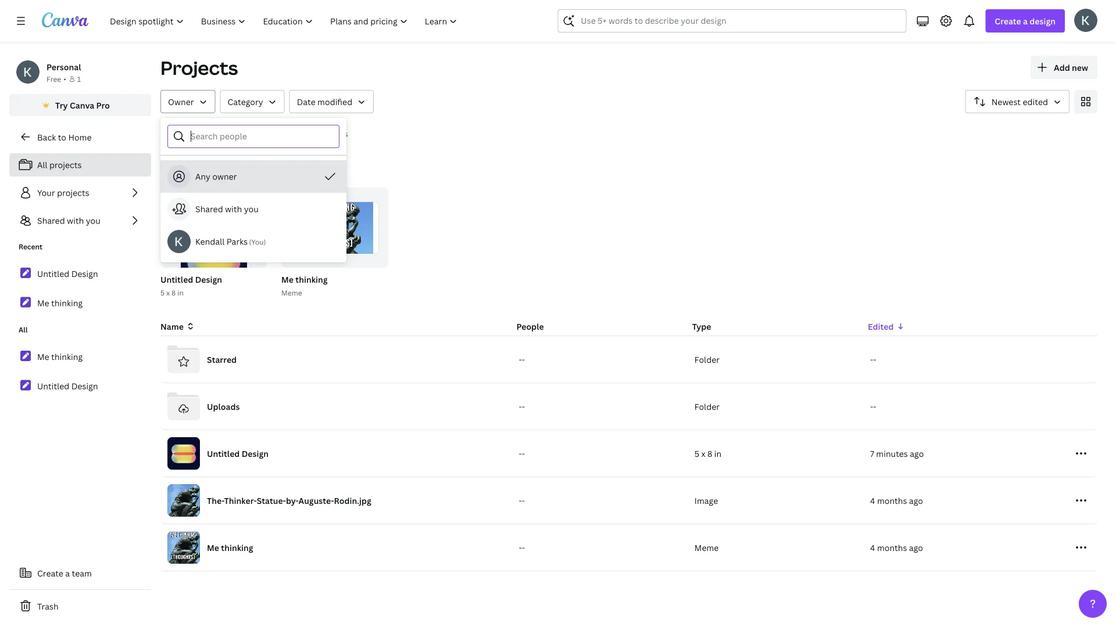 Task type: describe. For each thing, give the bounding box(es) containing it.
1 untitled design link from the top
[[9, 262, 151, 286]]

projects for all projects
[[49, 160, 82, 171]]

try
[[55, 100, 68, 111]]

your projects link
[[9, 181, 151, 205]]

thinker-
[[224, 496, 257, 507]]

Sort by button
[[966, 90, 1070, 113]]

Search people search field
[[191, 126, 332, 148]]

untitled design 5 x 8 in
[[160, 274, 222, 298]]

2 untitled design link from the top
[[9, 374, 151, 399]]

starred
[[207, 354, 237, 365]]

ago for meme
[[909, 543, 923, 554]]

4 for image
[[870, 496, 875, 507]]

list box containing any owner
[[160, 160, 347, 258]]

list containing untitled design
[[9, 262, 151, 316]]

ago for image
[[909, 496, 923, 507]]

statue-
[[257, 496, 286, 507]]

projects
[[160, 55, 238, 81]]

auguste-
[[299, 496, 334, 507]]

in inside untitled design 5 x 8 in
[[177, 288, 184, 298]]

create for create a design
[[995, 15, 1021, 26]]

the-thinker-statue-by-auguste-rodin.jpg
[[207, 496, 371, 507]]

name button
[[160, 320, 195, 333]]

untitled design button
[[160, 273, 222, 287]]

1 me thinking link from the top
[[9, 291, 151, 316]]

people
[[517, 321, 544, 332]]

2 me thinking link from the top
[[9, 345, 151, 370]]

minutes
[[876, 449, 908, 460]]

image
[[695, 496, 718, 507]]

7
[[870, 449, 874, 460]]

1 vertical spatial 5
[[695, 449, 699, 460]]

kendall
[[195, 236, 225, 247]]

all projects
[[37, 160, 82, 171]]

edited
[[1023, 96, 1048, 107]]

trash link
[[9, 595, 151, 619]]

new
[[1072, 62, 1088, 73]]

any
[[195, 171, 210, 182]]

Date modified button
[[289, 90, 374, 113]]

design
[[1030, 15, 1056, 26]]

modified
[[318, 96, 352, 107]]

2 vertical spatial all
[[19, 325, 28, 335]]

create a design
[[995, 15, 1056, 26]]

free •
[[47, 74, 66, 84]]

1 vertical spatial in
[[714, 449, 722, 460]]

list containing all projects
[[9, 154, 151, 233]]

any owner option
[[160, 160, 347, 193]]

rodin.jpg
[[334, 496, 371, 507]]

me thinking for 2nd me thinking link from the top of the page
[[37, 352, 83, 363]]

owner
[[168, 96, 194, 107]]

you
[[251, 238, 264, 247]]

1 vertical spatial 8
[[708, 449, 712, 460]]

any owner
[[195, 171, 237, 182]]

Owner button
[[160, 90, 215, 113]]

newest
[[992, 96, 1021, 107]]

•
[[64, 74, 66, 84]]

shared for shared with you link
[[37, 215, 65, 226]]

canva
[[70, 100, 94, 111]]

type
[[692, 321, 711, 332]]

shared for shared with you "button"
[[195, 204, 223, 215]]

all button
[[160, 123, 180, 145]]

all for all button
[[165, 128, 176, 139]]

pro
[[96, 100, 110, 111]]

4 months ago for meme
[[870, 543, 923, 554]]

me thinking meme
[[281, 274, 328, 298]]

create a team
[[37, 568, 92, 579]]

folders
[[204, 128, 233, 139]]

shared with you button
[[160, 193, 347, 226]]

create for create a team
[[37, 568, 63, 579]]

owner
[[212, 171, 237, 182]]

images
[[320, 128, 348, 139]]

parks
[[227, 236, 248, 247]]

thinking inside me thinking meme
[[296, 274, 328, 285]]

team
[[72, 568, 92, 579]]

edited
[[868, 321, 894, 332]]

untitled inside untitled design 5 x 8 in
[[160, 274, 193, 285]]

free
[[47, 74, 61, 84]]

name
[[160, 321, 184, 332]]



Task type: vqa. For each thing, say whether or not it's contained in the screenshot.
dignissim
no



Task type: locate. For each thing, give the bounding box(es) containing it.
0 horizontal spatial meme
[[281, 288, 302, 298]]

8 inside untitled design 5 x 8 in
[[172, 288, 176, 298]]

2 vertical spatial list
[[9, 345, 151, 399]]

1 vertical spatial meme
[[695, 543, 719, 554]]

shared
[[195, 204, 223, 215], [37, 215, 65, 226]]

meme down me thinking button
[[281, 288, 302, 298]]

the-
[[207, 496, 224, 507]]

projects
[[49, 160, 82, 171], [57, 188, 89, 199]]

0 vertical spatial in
[[177, 288, 184, 298]]

1 months from the top
[[877, 496, 907, 507]]

shared with you down owner
[[195, 204, 259, 215]]

any owner button
[[160, 160, 347, 193]]

create left team
[[37, 568, 63, 579]]

back to home
[[37, 132, 92, 143]]

with down the "your projects" link at the left
[[67, 215, 84, 226]]

list box
[[160, 160, 347, 258]]

all
[[165, 128, 176, 139], [37, 160, 47, 171], [19, 325, 28, 335]]

top level navigation element
[[102, 9, 467, 33]]

1 folder from the top
[[695, 354, 720, 365]]

0 vertical spatial me thinking link
[[9, 291, 151, 316]]

0 vertical spatial a
[[1023, 15, 1028, 26]]

1 vertical spatial ago
[[909, 496, 923, 507]]

1 horizontal spatial in
[[714, 449, 722, 460]]

1 vertical spatial create
[[37, 568, 63, 579]]

create a design button
[[986, 9, 1065, 33]]

you for shared with you "button"
[[244, 204, 259, 215]]

1
[[77, 74, 81, 84]]

8 up image
[[708, 449, 712, 460]]

1 horizontal spatial 5
[[695, 449, 699, 460]]

you down any owner button
[[244, 204, 259, 215]]

0 horizontal spatial with
[[67, 215, 84, 226]]

1 horizontal spatial create
[[995, 15, 1021, 26]]

4 months ago
[[870, 496, 923, 507], [870, 543, 923, 554]]

folder down type
[[695, 354, 720, 365]]

a for design
[[1023, 15, 1028, 26]]

1 vertical spatial with
[[67, 215, 84, 226]]

1 horizontal spatial you
[[244, 204, 259, 215]]

0 horizontal spatial create
[[37, 568, 63, 579]]

folder for uploads
[[695, 401, 720, 413]]

0 vertical spatial me thinking
[[37, 298, 83, 309]]

design inside untitled design 5 x 8 in
[[195, 274, 222, 285]]

x inside untitled design 5 x 8 in
[[166, 288, 170, 298]]

shared down your
[[37, 215, 65, 226]]

projects for your projects
[[57, 188, 89, 199]]

0 horizontal spatial shared with you
[[37, 215, 100, 226]]

me thinking for first me thinking link from the top
[[37, 298, 83, 309]]

shared with you down your projects
[[37, 215, 100, 226]]

projects right your
[[57, 188, 89, 199]]

1 vertical spatial untitled design link
[[9, 374, 151, 399]]

1 vertical spatial recent
[[19, 242, 42, 252]]

a left team
[[65, 568, 70, 579]]

months for meme
[[877, 543, 907, 554]]

1 horizontal spatial x
[[701, 449, 706, 460]]

1 vertical spatial shared
[[37, 215, 65, 226]]

kendall parks image
[[1075, 9, 1098, 32]]

8
[[172, 288, 176, 298], [708, 449, 712, 460]]

2 folder from the top
[[695, 401, 720, 413]]

1 horizontal spatial shared
[[195, 204, 223, 215]]

x
[[166, 288, 170, 298], [701, 449, 706, 460]]

0 horizontal spatial recent
[[19, 242, 42, 252]]

to
[[58, 132, 66, 143]]

meme
[[281, 288, 302, 298], [695, 543, 719, 554]]

0 vertical spatial 4 months ago
[[870, 496, 923, 507]]

1 horizontal spatial all
[[37, 160, 47, 171]]

5
[[160, 288, 165, 298], [695, 449, 699, 460]]

recent down all button
[[160, 160, 209, 179]]

0 horizontal spatial you
[[86, 215, 100, 226]]

1 vertical spatial folder
[[695, 401, 720, 413]]

0 vertical spatial months
[[877, 496, 907, 507]]

untitled design link
[[9, 262, 151, 286], [9, 374, 151, 399]]

2 vertical spatial untitled design
[[207, 449, 269, 460]]

8 down untitled design button
[[172, 288, 176, 298]]

all inside button
[[165, 128, 176, 139]]

newest edited
[[992, 96, 1048, 107]]

0 vertical spatial untitled design
[[37, 268, 98, 280]]

me inside me thinking meme
[[281, 274, 294, 285]]

a left design
[[1023, 15, 1028, 26]]

4 months ago for image
[[870, 496, 923, 507]]

1 vertical spatial projects
[[57, 188, 89, 199]]

2 4 months ago from the top
[[870, 543, 923, 554]]

a inside dropdown button
[[1023, 15, 1028, 26]]

1 vertical spatial x
[[701, 449, 706, 460]]

7 minutes ago
[[870, 449, 924, 460]]

shared up kendall
[[195, 204, 223, 215]]

all for all projects
[[37, 160, 47, 171]]

date modified
[[297, 96, 352, 107]]

1 vertical spatial 4 months ago
[[870, 543, 923, 554]]

1 vertical spatial you
[[86, 215, 100, 226]]

1 horizontal spatial shared with you
[[195, 204, 259, 215]]

0 vertical spatial with
[[225, 204, 242, 215]]

0 vertical spatial you
[[244, 204, 259, 215]]

you
[[244, 204, 259, 215], [86, 215, 100, 226]]

trash
[[37, 602, 59, 613]]

0 vertical spatial shared
[[195, 204, 223, 215]]

folder for starred
[[695, 354, 720, 365]]

you down the "your projects" link at the left
[[86, 215, 100, 226]]

x down untitled design button
[[166, 288, 170, 298]]

0 vertical spatial create
[[995, 15, 1021, 26]]

me thinking
[[37, 298, 83, 309], [37, 352, 83, 363], [207, 543, 253, 554]]

add
[[1054, 62, 1070, 73]]

2 months from the top
[[877, 543, 907, 554]]

untitled
[[37, 268, 69, 280], [160, 274, 193, 285], [37, 381, 69, 392], [207, 449, 240, 460]]

0 vertical spatial untitled design link
[[9, 262, 151, 286]]

1 horizontal spatial with
[[225, 204, 242, 215]]

home
[[68, 132, 92, 143]]

me
[[281, 274, 294, 285], [37, 298, 49, 309], [37, 352, 49, 363], [207, 543, 219, 554]]

--
[[519, 354, 525, 365], [870, 354, 877, 365], [519, 401, 525, 413], [870, 401, 877, 413], [519, 449, 525, 460], [519, 496, 525, 507], [519, 543, 525, 554]]

1 horizontal spatial 8
[[708, 449, 712, 460]]

create inside button
[[37, 568, 63, 579]]

-
[[519, 354, 522, 365], [522, 354, 525, 365], [870, 354, 874, 365], [874, 354, 877, 365], [519, 401, 522, 413], [522, 401, 525, 413], [870, 401, 874, 413], [874, 401, 877, 413], [519, 449, 522, 460], [522, 449, 525, 460], [519, 496, 522, 507], [522, 496, 525, 507], [519, 543, 522, 554], [522, 543, 525, 554]]

0 vertical spatial recent
[[160, 160, 209, 179]]

meme inside me thinking meme
[[281, 288, 302, 298]]

0 horizontal spatial all
[[19, 325, 28, 335]]

0 vertical spatial 4
[[870, 496, 875, 507]]

with
[[225, 204, 242, 215], [67, 215, 84, 226]]

folder
[[695, 354, 720, 365], [695, 401, 720, 413]]

shared with you for shared with you link
[[37, 215, 100, 226]]

0 horizontal spatial shared
[[37, 215, 65, 226]]

all projects link
[[9, 154, 151, 177]]

0 vertical spatial folder
[[695, 354, 720, 365]]

1 vertical spatial untitled design
[[37, 381, 98, 392]]

shared with you inside "button"
[[195, 204, 259, 215]]

add new button
[[1031, 56, 1098, 79]]

shared with you
[[195, 204, 259, 215], [37, 215, 100, 226]]

with for shared with you "button"
[[225, 204, 242, 215]]

try canva pro
[[55, 100, 110, 111]]

)
[[264, 238, 266, 247]]

your projects
[[37, 188, 89, 199]]

you inside "button"
[[244, 204, 259, 215]]

a
[[1023, 15, 1028, 26], [65, 568, 70, 579]]

None search field
[[558, 9, 907, 33]]

1 list from the top
[[9, 154, 151, 233]]

0 horizontal spatial in
[[177, 288, 184, 298]]

in down untitled design button
[[177, 288, 184, 298]]

edited button
[[868, 320, 1035, 333]]

me thinking button
[[281, 273, 328, 287]]

images button
[[315, 123, 353, 145]]

meme down image
[[695, 543, 719, 554]]

0 vertical spatial list
[[9, 154, 151, 233]]

with for shared with you link
[[67, 215, 84, 226]]

ago
[[910, 449, 924, 460], [909, 496, 923, 507], [909, 543, 923, 554]]

shared with you for shared with you "button"
[[195, 204, 259, 215]]

1 vertical spatial shared with you
[[37, 215, 100, 226]]

recent
[[160, 160, 209, 179], [19, 242, 42, 252]]

months for image
[[877, 496, 907, 507]]

a inside button
[[65, 568, 70, 579]]

1 horizontal spatial recent
[[160, 160, 209, 179]]

date
[[297, 96, 316, 107]]

a for team
[[65, 568, 70, 579]]

Search search field
[[581, 10, 883, 32]]

create left design
[[995, 15, 1021, 26]]

0 horizontal spatial x
[[166, 288, 170, 298]]

in up image
[[714, 449, 722, 460]]

kendall parks ( you )
[[195, 236, 266, 247]]

in
[[177, 288, 184, 298], [714, 449, 722, 460]]

try canva pro button
[[9, 94, 151, 116]]

(
[[249, 238, 251, 247]]

2 vertical spatial me thinking
[[207, 543, 253, 554]]

2 horizontal spatial all
[[165, 128, 176, 139]]

list containing me thinking
[[9, 345, 151, 399]]

2 4 from the top
[[870, 543, 875, 554]]

0 vertical spatial meme
[[281, 288, 302, 298]]

4 for meme
[[870, 543, 875, 554]]

x up image
[[701, 449, 706, 460]]

2 vertical spatial ago
[[909, 543, 923, 554]]

0 vertical spatial 5
[[160, 288, 165, 298]]

kendall parks option
[[160, 226, 347, 258]]

5 x 8 in
[[695, 449, 722, 460]]

create
[[995, 15, 1021, 26], [37, 568, 63, 579]]

4
[[870, 496, 875, 507], [870, 543, 875, 554]]

5 inside untitled design 5 x 8 in
[[160, 288, 165, 298]]

me thinking link
[[9, 291, 151, 316], [9, 345, 151, 370]]

shared with you option
[[160, 193, 347, 226]]

create a team button
[[9, 562, 151, 586]]

1 4 from the top
[[870, 496, 875, 507]]

5 up image
[[695, 449, 699, 460]]

add new
[[1054, 62, 1088, 73]]

ago for 5 x 8 in
[[910, 449, 924, 460]]

list
[[9, 154, 151, 233], [9, 262, 151, 316], [9, 345, 151, 399]]

1 vertical spatial all
[[37, 160, 47, 171]]

with up kendall parks ( you )
[[225, 204, 242, 215]]

personal
[[47, 61, 81, 72]]

0 vertical spatial 8
[[172, 288, 176, 298]]

folders button
[[199, 123, 238, 145]]

with inside "button"
[[225, 204, 242, 215]]

your
[[37, 188, 55, 199]]

1 horizontal spatial meme
[[695, 543, 719, 554]]

back to home link
[[9, 126, 151, 149]]

by-
[[286, 496, 299, 507]]

3 list from the top
[[9, 345, 151, 399]]

1 vertical spatial list
[[9, 262, 151, 316]]

1 vertical spatial me thinking link
[[9, 345, 151, 370]]

folder up 5 x 8 in
[[695, 401, 720, 413]]

2 list from the top
[[9, 262, 151, 316]]

shared inside "button"
[[195, 204, 223, 215]]

0 vertical spatial projects
[[49, 160, 82, 171]]

1 vertical spatial months
[[877, 543, 907, 554]]

1 4 months ago from the top
[[870, 496, 923, 507]]

0 vertical spatial ago
[[910, 449, 924, 460]]

1 vertical spatial me thinking
[[37, 352, 83, 363]]

category
[[228, 96, 263, 107]]

0 vertical spatial all
[[165, 128, 176, 139]]

back
[[37, 132, 56, 143]]

0 horizontal spatial a
[[65, 568, 70, 579]]

0 vertical spatial x
[[166, 288, 170, 298]]

uploads
[[207, 401, 240, 413]]

1 vertical spatial a
[[65, 568, 70, 579]]

you for shared with you link
[[86, 215, 100, 226]]

untitled design
[[37, 268, 98, 280], [37, 381, 98, 392], [207, 449, 269, 460]]

recent down shared with you link
[[19, 242, 42, 252]]

months
[[877, 496, 907, 507], [877, 543, 907, 554]]

1 horizontal spatial a
[[1023, 15, 1028, 26]]

Category button
[[220, 90, 285, 113]]

0 vertical spatial shared with you
[[195, 204, 259, 215]]

shared with you link
[[9, 209, 151, 233]]

1 vertical spatial 4
[[870, 543, 875, 554]]

projects down back to home
[[49, 160, 82, 171]]

design
[[71, 268, 98, 280], [195, 274, 222, 285], [71, 381, 98, 392], [242, 449, 269, 460]]

0 horizontal spatial 8
[[172, 288, 176, 298]]

0 horizontal spatial 5
[[160, 288, 165, 298]]

5 down untitled design button
[[160, 288, 165, 298]]

create inside dropdown button
[[995, 15, 1021, 26]]



